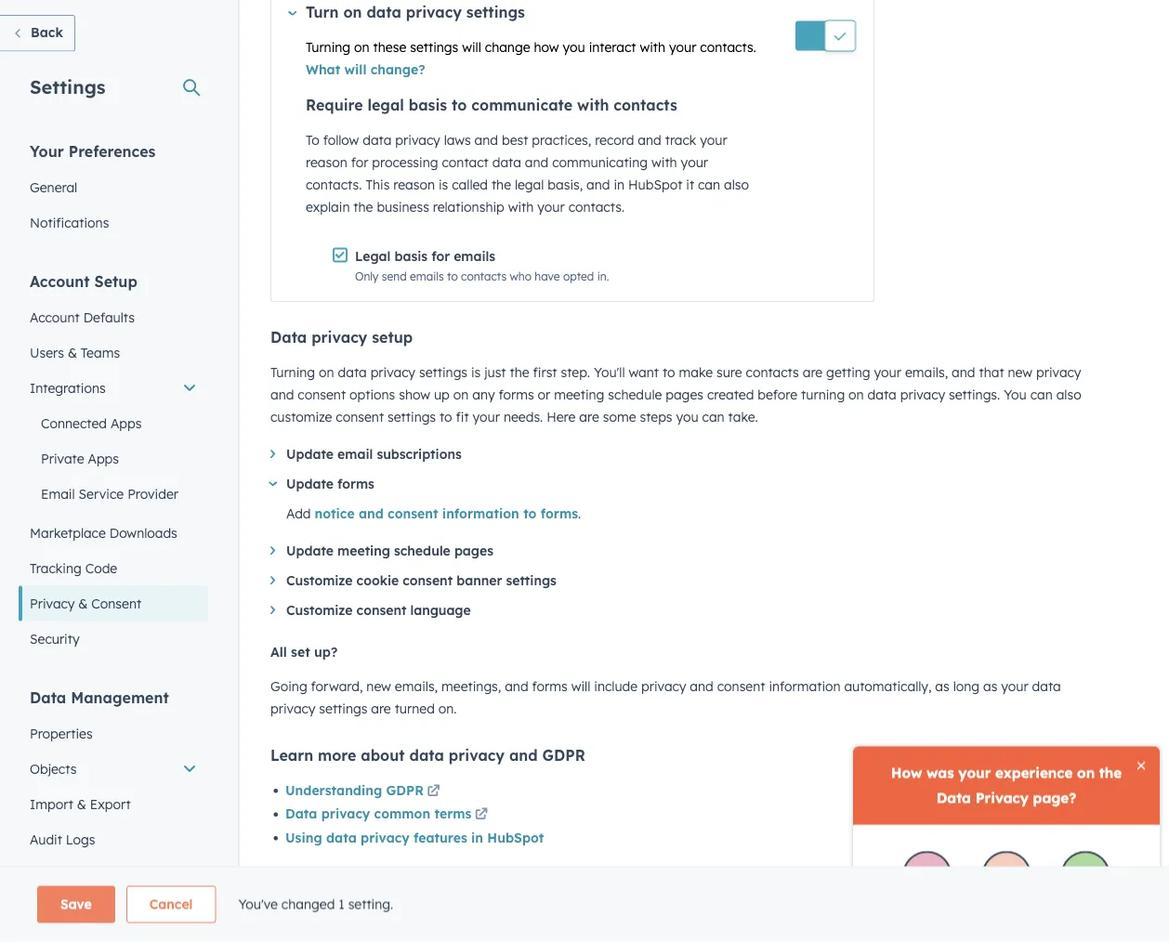Task type: describe. For each thing, give the bounding box(es) containing it.
privacy right include
[[642, 683, 687, 699]]

can inside to follow data privacy laws and best practices, record and track your reason for processing contact data and communicating with your contacts. this reason is called the legal basis, and in hubspot it can also explain the business relationship with your contacts.
[[698, 180, 721, 197]]

security
[[30, 635, 80, 651]]

caret image for update forms
[[269, 486, 277, 491]]

set
[[291, 649, 310, 665]]

on right up
[[454, 391, 469, 407]]

1 as from the left
[[936, 683, 950, 699]]

about
[[361, 750, 405, 769]]

update forms
[[286, 480, 375, 497]]

2 vertical spatial can
[[703, 413, 725, 430]]

have
[[535, 274, 560, 288]]

forms inside going forward, new emails, meetings, and forms will include privacy and consent information automatically, as long as your data privacy settings are turned on.
[[532, 683, 568, 699]]

teams
[[81, 348, 120, 365]]

users
[[30, 348, 64, 365]]

record
[[595, 136, 635, 152]]

it
[[686, 180, 695, 197]]

1 vertical spatial are
[[580, 413, 600, 430]]

meeting inside "update meeting schedule pages" dropdown button
[[338, 547, 390, 563]]

on for turning on data privacy settings is just the first step. you'll want to make sure contacts are getting your emails, and that new privacy and consent options show up on any forms or meeting schedule pages created before turning on data privacy settings. you can also customize consent settings to fit your needs. here are some steps you can take.
[[319, 369, 334, 385]]

communicate
[[472, 99, 573, 118]]

for inside to follow data privacy laws and best practices, record and track your reason for processing contact data and communicating with your contacts. this reason is called the legal basis, and in hubspot it can also explain the business relationship with your contacts.
[[351, 158, 369, 174]]

cancel
[[149, 897, 193, 914]]

data management
[[30, 692, 169, 711]]

only
[[355, 274, 379, 288]]

0 vertical spatial reason
[[306, 158, 348, 174]]

audit
[[30, 835, 62, 852]]

require legal basis to communicate with contacts
[[306, 99, 678, 118]]

getting
[[827, 369, 871, 385]]

your down basis,
[[538, 203, 565, 219]]

change
[[485, 43, 531, 59]]

your preferences element
[[19, 145, 208, 244]]

long
[[954, 683, 980, 699]]

customize consent language button
[[271, 604, 1107, 626]]

up?
[[314, 649, 338, 665]]

to down legal basis for emails
[[447, 274, 458, 288]]

privacy down data privacy common terms link at the bottom of the page
[[361, 834, 410, 850]]

settings up change
[[467, 7, 525, 25]]

objects button
[[19, 756, 208, 791]]

your preferences
[[30, 146, 156, 164]]

steps
[[640, 413, 673, 430]]

caret image for update email subscriptions
[[271, 454, 275, 463]]

how
[[534, 43, 559, 59]]

any
[[473, 391, 495, 407]]

also inside turning on data privacy settings is just the first step. you'll want to make sure contacts are getting your emails, and that new privacy and consent options show up on any forms or meeting schedule pages created before turning on data privacy settings. you can also customize consent settings to fit your needs. here are some steps you can take.
[[1057, 391, 1082, 407]]

general link
[[19, 173, 208, 209]]

before
[[758, 391, 798, 407]]

notice and consent information to forms link
[[315, 510, 578, 526]]

change?
[[371, 65, 426, 81]]

what will change? link
[[306, 65, 426, 81]]

automatically,
[[845, 683, 932, 699]]

here
[[547, 413, 576, 430]]

consent up customize
[[298, 391, 346, 407]]

on down getting
[[849, 391, 864, 407]]

import & export
[[30, 800, 131, 816]]

save button
[[37, 887, 115, 924]]

settings up up
[[419, 369, 468, 385]]

settings inside going forward, new emails, meetings, and forms will include privacy and consent information automatically, as long as your data privacy settings are turned on.
[[319, 705, 368, 721]]

settings inside turning on these settings will change how you interact with your contacts. what will change?
[[410, 43, 459, 59]]

consent up update meeting schedule pages
[[388, 510, 438, 526]]

called
[[452, 180, 488, 197]]

private apps
[[41, 454, 119, 471]]

your up it
[[681, 158, 709, 174]]

data down best
[[493, 158, 522, 174]]

these
[[373, 43, 407, 59]]

account defaults
[[30, 313, 135, 329]]

notifications link
[[19, 209, 208, 244]]

data up processing
[[363, 136, 392, 152]]

customize cookie consent banner settings
[[286, 577, 557, 593]]

opted
[[563, 274, 594, 288]]

settings inside customize cookie consent banner settings dropdown button
[[506, 577, 557, 593]]

privacy left settings.
[[901, 391, 946, 407]]

forms inside turning on data privacy settings is just the first step. you'll want to make sure contacts are getting your emails, and that new privacy and consent options show up on any forms or meeting schedule pages created before turning on data privacy settings. you can also customize consent settings to fit your needs. here are some steps you can take.
[[499, 391, 534, 407]]

with down track at the right top
[[652, 158, 678, 174]]

to
[[306, 136, 320, 152]]

privacy down understanding gdpr
[[321, 810, 370, 827]]

is inside to follow data privacy laws and best practices, record and track your reason for processing contact data and communicating with your contacts. this reason is called the legal basis, and in hubspot it can also explain the business relationship with your contacts.
[[439, 180, 448, 197]]

caret image for turn on data privacy settings
[[288, 15, 297, 20]]

you
[[1004, 391, 1027, 407]]

service
[[79, 490, 124, 506]]

1 vertical spatial hubspot
[[488, 834, 544, 850]]

1 vertical spatial for
[[432, 252, 450, 268]]

update meeting schedule pages button
[[271, 544, 1107, 567]]

logs
[[66, 835, 95, 852]]

you inside turning on these settings will change how you interact with your contacts. what will change?
[[563, 43, 586, 59]]

data for data management
[[30, 692, 66, 711]]

what
[[306, 65, 341, 81]]

customize for customize consent language
[[286, 607, 353, 623]]

you inside turning on data privacy settings is just the first step. you'll want to make sure contacts are getting your emails, and that new privacy and consent options show up on any forms or meeting schedule pages created before turning on data privacy settings. you can also customize consent settings to fit your needs. here are some steps you can take.
[[676, 413, 699, 430]]

customize cookie consent banner settings button
[[271, 574, 1107, 597]]

your right getting
[[875, 369, 902, 385]]

contact
[[442, 158, 489, 174]]

your inside turning on these settings will change how you interact with your contacts. what will change?
[[669, 43, 697, 59]]

setup
[[372, 332, 413, 351]]

understanding gdpr link
[[285, 785, 444, 808]]

link opens in a new window image inside understanding gdpr link
[[427, 790, 440, 803]]

with right relationship
[[508, 203, 534, 219]]

up
[[434, 391, 450, 407]]

email
[[41, 490, 75, 506]]

practices,
[[532, 136, 592, 152]]

privacy
[[30, 599, 75, 616]]

basis,
[[548, 180, 583, 197]]

you've
[[238, 897, 278, 914]]

best
[[502, 136, 529, 152]]

privacy up options
[[371, 369, 416, 385]]

0 horizontal spatial contacts
[[461, 274, 507, 288]]

update for update email subscriptions
[[286, 451, 334, 467]]

1 vertical spatial the
[[354, 203, 373, 219]]

meeting inside turning on data privacy settings is just the first step. you'll want to make sure contacts are getting your emails, and that new privacy and consent options show up on any forms or meeting schedule pages created before turning on data privacy settings. you can also customize consent settings to fit your needs. here are some steps you can take.
[[554, 391, 605, 407]]

account for account defaults
[[30, 313, 80, 329]]

consent down options
[[336, 413, 384, 430]]

options
[[350, 391, 396, 407]]

data privacy common terms
[[285, 810, 472, 827]]

update for update meeting schedule pages
[[286, 547, 334, 563]]

0 horizontal spatial emails
[[410, 274, 444, 288]]

downloads
[[109, 529, 177, 545]]

your down any
[[473, 413, 500, 430]]

privacy inside to follow data privacy laws and best practices, record and track your reason for processing contact data and communicating with your contacts. this reason is called the legal basis, and in hubspot it can also explain the business relationship with your contacts.
[[396, 136, 441, 152]]

link opens in a new window image for understanding gdpr
[[427, 785, 440, 808]]

email
[[338, 451, 373, 467]]

private
[[41, 454, 84, 471]]

turn
[[306, 7, 339, 25]]

1 horizontal spatial will
[[462, 43, 482, 59]]

privacy up these
[[406, 7, 462, 25]]

objects
[[30, 765, 77, 781]]

send
[[382, 274, 407, 288]]

provider
[[128, 490, 179, 506]]

add
[[286, 510, 311, 526]]

account defaults link
[[19, 304, 208, 339]]

marketplace
[[30, 529, 106, 545]]

using data privacy features in hubspot
[[285, 834, 544, 850]]

& for teams
[[68, 348, 77, 365]]

some
[[603, 413, 637, 430]]

turning on these settings will change how you interact with your contacts. what will change?
[[306, 43, 757, 81]]

contacts inside turning on data privacy settings is just the first step. you'll want to make sure contacts are getting your emails, and that new privacy and consent options show up on any forms or meeting schedule pages created before turning on data privacy settings. you can also customize consent settings to fit your needs. here are some steps you can take.
[[746, 369, 799, 385]]

caret image for customize consent language
[[271, 610, 275, 619]]

link opens in a new window image
[[475, 814, 488, 827]]

understanding
[[285, 787, 382, 803]]

meetings,
[[442, 683, 501, 699]]

0 vertical spatial basis
[[409, 99, 447, 118]]

your
[[30, 146, 64, 164]]

& for consent
[[78, 599, 88, 616]]

account for account setup
[[30, 276, 90, 294]]

to up laws on the top left of the page
[[452, 99, 467, 118]]



Task type: vqa. For each thing, say whether or not it's contained in the screenshot.
third caret image from the top of the page
yes



Task type: locate. For each thing, give the bounding box(es) containing it.
1 vertical spatial basis
[[395, 252, 428, 268]]

meeting up cookie
[[338, 547, 390, 563]]

also right it
[[724, 180, 750, 197]]

email service provider
[[41, 490, 179, 506]]

changed
[[282, 897, 335, 914]]

1 horizontal spatial in
[[614, 180, 625, 197]]

1 vertical spatial caret image
[[271, 551, 275, 559]]

2 horizontal spatial will
[[572, 683, 591, 699]]

first
[[533, 369, 557, 385]]

legal
[[355, 252, 391, 268]]

business
[[377, 203, 430, 219]]

link opens in a new window image for data privacy common terms
[[475, 809, 488, 831]]

caret image for update meeting schedule pages
[[271, 551, 275, 559]]

in inside to follow data privacy laws and best practices, record and track your reason for processing contact data and communicating with your contacts. this reason is called the legal basis, and in hubspot it can also explain the business relationship with your contacts.
[[614, 180, 625, 197]]

0 vertical spatial new
[[1008, 369, 1033, 385]]

0 vertical spatial &
[[68, 348, 77, 365]]

1 horizontal spatial schedule
[[608, 391, 662, 407]]

show
[[399, 391, 431, 407]]

turning up customize
[[271, 369, 315, 385]]

customize left cookie
[[286, 577, 353, 593]]

schedule down want
[[608, 391, 662, 407]]

emails, up turned
[[395, 683, 438, 699]]

account inside 'link'
[[30, 313, 80, 329]]

data inside going forward, new emails, meetings, and forms will include privacy and consent information automatically, as long as your data privacy settings are turned on.
[[1033, 683, 1062, 699]]

schedule inside turning on data privacy settings is just the first step. you'll want to make sure contacts are getting your emails, and that new privacy and consent options show up on any forms or meeting schedule pages created before turning on data privacy settings. you can also customize consent settings to fit your needs. here are some steps you can take.
[[608, 391, 662, 407]]

data privacy common terms link
[[285, 809, 491, 831]]

1 vertical spatial apps
[[88, 454, 119, 471]]

data up options
[[338, 369, 367, 385]]

1 horizontal spatial are
[[580, 413, 600, 430]]

back link
[[0, 19, 75, 55]]

on for turn on data privacy settings
[[344, 7, 362, 25]]

emails, inside going forward, new emails, meetings, and forms will include privacy and consent information automatically, as long as your data privacy settings are turned on.
[[395, 683, 438, 699]]

& left export on the left bottom of the page
[[77, 800, 86, 816]]

you right the steps on the top right of the page
[[676, 413, 699, 430]]

using
[[285, 834, 322, 850]]

going
[[271, 683, 308, 699]]

turn on data privacy settings
[[306, 7, 525, 25]]

contacts up the record
[[614, 99, 678, 118]]

turning for turning on these settings will change how you interact with your contacts. what will change?
[[306, 43, 351, 59]]

2 as from the left
[[984, 683, 998, 699]]

1 vertical spatial customize
[[286, 607, 353, 623]]

data management element
[[19, 691, 208, 862]]

your inside going forward, new emails, meetings, and forms will include privacy and consent information automatically, as long as your data privacy settings are turned on.
[[1002, 683, 1029, 699]]

& inside data management element
[[77, 800, 86, 816]]

caret image inside update forms dropdown button
[[269, 486, 277, 491]]

caret image inside "update meeting schedule pages" dropdown button
[[271, 551, 275, 559]]

account setup
[[30, 276, 137, 294]]

0 vertical spatial update
[[286, 451, 334, 467]]

caret image
[[271, 454, 275, 463], [271, 551, 275, 559]]

0 vertical spatial meeting
[[554, 391, 605, 407]]

properties link
[[19, 720, 208, 756]]

settings
[[30, 79, 106, 102]]

1 horizontal spatial gdpr
[[543, 750, 586, 769]]

will inside going forward, new emails, meetings, and forms will include privacy and consent information automatically, as long as your data privacy settings are turned on.
[[572, 683, 591, 699]]

apps down integrations button
[[111, 419, 142, 435]]

2 vertical spatial are
[[371, 705, 391, 721]]

1 vertical spatial account
[[30, 313, 80, 329]]

0 horizontal spatial will
[[345, 65, 367, 81]]

legal inside to follow data privacy laws and best practices, record and track your reason for processing contact data and communicating with your contacts. this reason is called the legal basis, and in hubspot it can also explain the business relationship with your contacts.
[[515, 180, 544, 197]]

on down 'data privacy setup'
[[319, 369, 334, 385]]

new right forward,
[[367, 683, 391, 699]]

1 vertical spatial &
[[78, 599, 88, 616]]

on inside turning on these settings will change how you interact with your contacts. what will change?
[[354, 43, 370, 59]]

1 horizontal spatial you
[[676, 413, 699, 430]]

terms
[[435, 810, 472, 827]]

are inside going forward, new emails, meetings, and forms will include privacy and consent information automatically, as long as your data privacy settings are turned on.
[[371, 705, 391, 721]]

data privacy setup
[[271, 332, 413, 351]]

in down link opens in a new window image
[[471, 834, 484, 850]]

customize for customize cookie consent banner settings
[[286, 577, 353, 593]]

hubspot down link opens in a new window image
[[488, 834, 544, 850]]

0 horizontal spatial for
[[351, 158, 369, 174]]

with inside turning on these settings will change how you interact with your contacts. what will change?
[[640, 43, 666, 59]]

created
[[708, 391, 755, 407]]

caret image for customize cookie consent banner settings
[[271, 581, 275, 589]]

2 account from the top
[[30, 313, 80, 329]]

legal down change?
[[368, 99, 404, 118]]

0 vertical spatial contacts.
[[700, 43, 757, 59]]

features
[[414, 834, 468, 850]]

the inside turning on data privacy settings is just the first step. you'll want to make sure contacts are getting your emails, and that new privacy and consent options show up on any forms or meeting schedule pages created before turning on data privacy settings. you can also customize consent settings to fit your needs. here are some steps you can take.
[[510, 369, 530, 385]]

information inside going forward, new emails, meetings, and forms will include privacy and consent information automatically, as long as your data privacy settings are turned on.
[[769, 683, 841, 699]]

basis up send
[[395, 252, 428, 268]]

caret image inside customize cookie consent banner settings dropdown button
[[271, 581, 275, 589]]

hubspot left it
[[629, 180, 683, 197]]

explain
[[306, 203, 350, 219]]

1 vertical spatial pages
[[455, 547, 494, 563]]

& right users
[[68, 348, 77, 365]]

learn
[[271, 750, 313, 769]]

account up users
[[30, 313, 80, 329]]

0 horizontal spatial hubspot
[[488, 834, 544, 850]]

relationship
[[433, 203, 505, 219]]

1 vertical spatial will
[[345, 65, 367, 81]]

1 horizontal spatial new
[[1008, 369, 1033, 385]]

export
[[90, 800, 131, 816]]

data up these
[[367, 7, 402, 25]]

0 vertical spatial hubspot
[[629, 180, 683, 197]]

settings right "banner" at bottom left
[[506, 577, 557, 593]]

caret image inside customize consent language "dropdown button"
[[271, 610, 275, 619]]

integrations button
[[19, 374, 208, 410]]

with
[[640, 43, 666, 59], [578, 99, 609, 118], [652, 158, 678, 174], [508, 203, 534, 219]]

information left the automatically,
[[769, 683, 841, 699]]

1 horizontal spatial also
[[1057, 391, 1082, 407]]

1 vertical spatial is
[[471, 369, 481, 385]]

1 vertical spatial emails,
[[395, 683, 438, 699]]

0 vertical spatial for
[[351, 158, 369, 174]]

turning inside turning on data privacy settings is just the first step. you'll want to make sure contacts are getting your emails, and that new privacy and consent options show up on any forms or meeting schedule pages created before turning on data privacy settings. you can also customize consent settings to fit your needs. here are some steps you can take.
[[271, 369, 315, 385]]

turning for turning on data privacy settings is just the first step. you'll want to make sure contacts are getting your emails, and that new privacy and consent options show up on any forms or meeting schedule pages created before turning on data privacy settings. you can also customize consent settings to fit your needs. here are some steps you can take.
[[271, 369, 315, 385]]

also inside to follow data privacy laws and best practices, record and track your reason for processing contact data and communicating with your contacts. this reason is called the legal basis, and in hubspot it can also explain the business relationship with your contacts.
[[724, 180, 750, 197]]

to right want
[[663, 369, 676, 385]]

data
[[271, 332, 307, 351], [30, 692, 66, 711], [285, 810, 317, 827]]

privacy left 'setup'
[[312, 332, 368, 351]]

audit logs
[[30, 835, 95, 852]]

in down communicating
[[614, 180, 625, 197]]

settings down turn on data privacy settings
[[410, 43, 459, 59]]

data right about
[[410, 750, 444, 769]]

consent up language at the left bottom of the page
[[403, 577, 453, 593]]

1 vertical spatial you
[[676, 413, 699, 430]]

audit logs link
[[19, 826, 208, 862]]

1 horizontal spatial meeting
[[554, 391, 605, 407]]

privacy & consent link
[[19, 590, 208, 625]]

code
[[85, 564, 117, 580]]

with up the record
[[578, 99, 609, 118]]

also right you
[[1057, 391, 1082, 407]]

update inside update email subscriptions dropdown button
[[286, 451, 334, 467]]

can down created at the right
[[703, 413, 725, 430]]

customize
[[271, 413, 332, 430]]

for up only send emails to contacts who have opted in. on the top of the page
[[432, 252, 450, 268]]

0 vertical spatial the
[[492, 180, 511, 197]]

connected
[[41, 419, 107, 435]]

0 vertical spatial contacts
[[614, 99, 678, 118]]

0 vertical spatial are
[[803, 369, 823, 385]]

2 horizontal spatial are
[[803, 369, 823, 385]]

pages inside dropdown button
[[455, 547, 494, 563]]

&
[[68, 348, 77, 365], [78, 599, 88, 616], [77, 800, 86, 816]]

tracking code
[[30, 564, 117, 580]]

schedule inside dropdown button
[[394, 547, 451, 563]]

the down the this at the top left of the page
[[354, 203, 373, 219]]

all
[[271, 649, 287, 665]]

2 vertical spatial the
[[510, 369, 530, 385]]

data down getting
[[868, 391, 897, 407]]

legal basis for emails
[[355, 252, 496, 268]]

hubspot inside to follow data privacy laws and best practices, record and track your reason for processing contact data and communicating with your contacts. this reason is called the legal basis, and in hubspot it can also explain the business relationship with your contacts.
[[629, 180, 683, 197]]

follow
[[323, 136, 359, 152]]

0 vertical spatial you
[[563, 43, 586, 59]]

0 horizontal spatial contacts.
[[306, 180, 362, 197]]

customize
[[286, 577, 353, 593], [286, 607, 353, 623]]

link opens in a new window image
[[427, 785, 440, 808], [427, 790, 440, 803], [475, 809, 488, 831]]

2 vertical spatial data
[[285, 810, 317, 827]]

2 customize from the top
[[286, 607, 353, 623]]

security link
[[19, 625, 208, 661]]

1 horizontal spatial is
[[471, 369, 481, 385]]

legal
[[368, 99, 404, 118], [515, 180, 544, 197]]

on for turning on these settings will change how you interact with your contacts. what will change?
[[354, 43, 370, 59]]

turning up what
[[306, 43, 351, 59]]

apps for connected apps
[[111, 419, 142, 435]]

1 vertical spatial update
[[286, 480, 334, 497]]

is inside turning on data privacy settings is just the first step. you'll want to make sure contacts are getting your emails, and that new privacy and consent options show up on any forms or meeting schedule pages created before turning on data privacy settings. you can also customize consent settings to fit your needs. here are some steps you can take.
[[471, 369, 481, 385]]

emails up only send emails to contacts who have opted in. on the top of the page
[[454, 252, 496, 268]]

turning inside turning on these settings will change how you interact with your contacts. what will change?
[[306, 43, 351, 59]]

consent
[[91, 599, 141, 616]]

0 vertical spatial is
[[439, 180, 448, 197]]

consent inside dropdown button
[[403, 577, 453, 593]]

can right it
[[698, 180, 721, 197]]

fit
[[456, 413, 469, 430]]

customize inside "dropdown button"
[[286, 607, 353, 623]]

settings down 'show'
[[388, 413, 436, 430]]

include
[[594, 683, 638, 699]]

1 horizontal spatial information
[[769, 683, 841, 699]]

privacy down on.
[[449, 750, 505, 769]]

1 update from the top
[[286, 451, 334, 467]]

emails, inside turning on data privacy settings is just the first step. you'll want to make sure contacts are getting your emails, and that new privacy and consent options show up on any forms or meeting schedule pages created before turning on data privacy settings. you can also customize consent settings to fit your needs. here are some steps you can take.
[[906, 369, 949, 385]]

0 horizontal spatial is
[[439, 180, 448, 197]]

as left "long"
[[936, 683, 950, 699]]

communicating
[[552, 158, 648, 174]]

on up what will change? link
[[354, 43, 370, 59]]

1 vertical spatial reason
[[394, 180, 435, 197]]

update inside "update meeting schedule pages" dropdown button
[[286, 547, 334, 563]]

turned
[[395, 705, 435, 721]]

users & teams link
[[19, 339, 208, 374]]

1 horizontal spatial emails
[[454, 252, 496, 268]]

turning
[[306, 43, 351, 59], [271, 369, 315, 385]]

privacy
[[406, 7, 462, 25], [396, 136, 441, 152], [312, 332, 368, 351], [371, 369, 416, 385], [1037, 369, 1082, 385], [901, 391, 946, 407], [642, 683, 687, 699], [271, 705, 316, 721], [449, 750, 505, 769], [321, 810, 370, 827], [361, 834, 410, 850]]

to left .
[[524, 510, 537, 526]]

privacy right that
[[1037, 369, 1082, 385]]

0 vertical spatial information
[[442, 510, 520, 526]]

want
[[629, 369, 659, 385]]

1 horizontal spatial contacts.
[[569, 203, 625, 219]]

settings down forward,
[[319, 705, 368, 721]]

are up turning
[[803, 369, 823, 385]]

data up using
[[285, 810, 317, 827]]

2 horizontal spatial contacts
[[746, 369, 799, 385]]

setup
[[94, 276, 137, 294]]

emails,
[[906, 369, 949, 385], [395, 683, 438, 699]]

1 vertical spatial legal
[[515, 180, 544, 197]]

update up update forms
[[286, 451, 334, 467]]

turning on data privacy settings is just the first step. you'll want to make sure contacts are getting your emails, and that new privacy and consent options show up on any forms or meeting schedule pages created before turning on data privacy settings. you can also customize consent settings to fit your needs. here are some steps you can take.
[[271, 369, 1082, 430]]

can
[[698, 180, 721, 197], [1031, 391, 1053, 407], [703, 413, 725, 430]]

1 horizontal spatial legal
[[515, 180, 544, 197]]

email service provider link
[[19, 480, 208, 516]]

1 vertical spatial in
[[471, 834, 484, 850]]

apps up service at the bottom of the page
[[88, 454, 119, 471]]

update inside update forms dropdown button
[[286, 480, 334, 497]]

update up add
[[286, 480, 334, 497]]

1 vertical spatial schedule
[[394, 547, 451, 563]]

0 vertical spatial in
[[614, 180, 625, 197]]

1 vertical spatial also
[[1057, 391, 1082, 407]]

data for data privacy common terms
[[285, 810, 317, 827]]

update for update forms
[[286, 480, 334, 497]]

properties
[[30, 729, 93, 746]]

0 horizontal spatial legal
[[368, 99, 404, 118]]

1 horizontal spatial hubspot
[[629, 180, 683, 197]]

1 horizontal spatial contacts
[[614, 99, 678, 118]]

learn more about data privacy and gdpr
[[271, 750, 586, 769]]

your right track at the right top
[[700, 136, 728, 152]]

privacy down going
[[271, 705, 316, 721]]

2 vertical spatial will
[[572, 683, 591, 699]]

interact
[[589, 43, 636, 59]]

data up properties
[[30, 692, 66, 711]]

1 vertical spatial data
[[30, 692, 66, 711]]

0 horizontal spatial meeting
[[338, 547, 390, 563]]

to left fit
[[440, 413, 452, 430]]

1 vertical spatial emails
[[410, 274, 444, 288]]

0 vertical spatial caret image
[[271, 454, 275, 463]]

cancel button
[[126, 887, 216, 924]]

0 vertical spatial can
[[698, 180, 721, 197]]

emails down legal basis for emails
[[410, 274, 444, 288]]

new inside going forward, new emails, meetings, and forms will include privacy and consent information automatically, as long as your data privacy settings are turned on.
[[367, 683, 391, 699]]

0 horizontal spatial also
[[724, 180, 750, 197]]

1 horizontal spatial as
[[984, 683, 998, 699]]

meeting
[[554, 391, 605, 407], [338, 547, 390, 563]]

0 horizontal spatial as
[[936, 683, 950, 699]]

data right using
[[326, 834, 357, 850]]

your right "long"
[[1002, 683, 1029, 699]]

consent down cookie
[[357, 607, 407, 623]]

caret image
[[288, 15, 297, 20], [269, 486, 277, 491], [271, 581, 275, 589], [271, 610, 275, 619]]

this
[[366, 180, 390, 197]]

0 horizontal spatial information
[[442, 510, 520, 526]]

to
[[452, 99, 467, 118], [447, 274, 458, 288], [663, 369, 676, 385], [440, 413, 452, 430], [524, 510, 537, 526]]

notifications
[[30, 218, 109, 234]]

update
[[286, 451, 334, 467], [286, 480, 334, 497], [286, 547, 334, 563]]

0 vertical spatial pages
[[666, 391, 704, 407]]

are left turned
[[371, 705, 391, 721]]

with right interact
[[640, 43, 666, 59]]

save
[[60, 897, 92, 914]]

common
[[374, 810, 431, 827]]

marketplace downloads
[[30, 529, 177, 545]]

basis up laws on the top left of the page
[[409, 99, 447, 118]]

update email subscriptions button
[[271, 448, 1107, 470]]

reason down processing
[[394, 180, 435, 197]]

new
[[1008, 369, 1033, 385], [367, 683, 391, 699]]

0 vertical spatial account
[[30, 276, 90, 294]]

in.
[[598, 274, 609, 288]]

& for export
[[77, 800, 86, 816]]

connected apps link
[[19, 410, 208, 445]]

sure
[[717, 369, 743, 385]]

forward,
[[311, 683, 363, 699]]

1 horizontal spatial emails,
[[906, 369, 949, 385]]

is left the just
[[471, 369, 481, 385]]

emails, left that
[[906, 369, 949, 385]]

0 vertical spatial emails
[[454, 252, 496, 268]]

you'll
[[594, 369, 625, 385]]

0 horizontal spatial reason
[[306, 158, 348, 174]]

import & export link
[[19, 791, 208, 826]]

update down add
[[286, 547, 334, 563]]

1 vertical spatial contacts.
[[306, 180, 362, 197]]

1 customize from the top
[[286, 577, 353, 593]]

privacy up processing
[[396, 136, 441, 152]]

1 horizontal spatial reason
[[394, 180, 435, 197]]

account up account defaults
[[30, 276, 90, 294]]

0 vertical spatial gdpr
[[543, 750, 586, 769]]

contacts. inside turning on these settings will change how you interact with your contacts. what will change?
[[700, 43, 757, 59]]

2 vertical spatial &
[[77, 800, 86, 816]]

marketplace downloads link
[[19, 519, 208, 555]]

will left change
[[462, 43, 482, 59]]

pages inside turning on data privacy settings is just the first step. you'll want to make sure contacts are getting your emails, and that new privacy and consent options show up on any forms or meeting schedule pages created before turning on data privacy settings. you can also customize consent settings to fit your needs. here are some steps you can take.
[[666, 391, 704, 407]]

caret image inside update email subscriptions dropdown button
[[271, 454, 275, 463]]

1 horizontal spatial for
[[432, 252, 450, 268]]

apps for private apps
[[88, 454, 119, 471]]

you right how
[[563, 43, 586, 59]]

1 account from the top
[[30, 276, 90, 294]]

customize inside dropdown button
[[286, 577, 353, 593]]

language
[[411, 607, 471, 623]]

2 update from the top
[[286, 480, 334, 497]]

2 caret image from the top
[[271, 551, 275, 559]]

1 vertical spatial gdpr
[[386, 787, 424, 803]]

schedule up customize cookie consent banner settings
[[394, 547, 451, 563]]

0 horizontal spatial gdpr
[[386, 787, 424, 803]]

consent inside going forward, new emails, meetings, and forms will include privacy and consent information automatically, as long as your data privacy settings are turned on.
[[718, 683, 766, 699]]

1
[[339, 897, 345, 914]]

3 update from the top
[[286, 547, 334, 563]]

0 vertical spatial also
[[724, 180, 750, 197]]

2 vertical spatial update
[[286, 547, 334, 563]]

are
[[803, 369, 823, 385], [580, 413, 600, 430], [371, 705, 391, 721]]

data for data privacy setup
[[271, 332, 307, 351]]

new inside turning on data privacy settings is just the first step. you'll want to make sure contacts are getting your emails, and that new privacy and consent options show up on any forms or meeting schedule pages created before turning on data privacy settings. you can also customize consent settings to fit your needs. here are some steps you can take.
[[1008, 369, 1033, 385]]

data up customize
[[271, 332, 307, 351]]

your
[[669, 43, 697, 59], [700, 136, 728, 152], [681, 158, 709, 174], [538, 203, 565, 219], [875, 369, 902, 385], [473, 413, 500, 430], [1002, 683, 1029, 699]]

pages up "banner" at bottom left
[[455, 547, 494, 563]]

will right what
[[345, 65, 367, 81]]

meeting down step.
[[554, 391, 605, 407]]

consent inside "dropdown button"
[[357, 607, 407, 623]]

step.
[[561, 369, 591, 385]]

1 caret image from the top
[[271, 454, 275, 463]]

0 vertical spatial schedule
[[608, 391, 662, 407]]

customize up the up?
[[286, 607, 353, 623]]

the right the just
[[510, 369, 530, 385]]

0 horizontal spatial in
[[471, 834, 484, 850]]

1 vertical spatial meeting
[[338, 547, 390, 563]]

0 vertical spatial data
[[271, 332, 307, 351]]

1 vertical spatial contacts
[[461, 274, 507, 288]]

cookie
[[357, 577, 399, 593]]

0 vertical spatial turning
[[306, 43, 351, 59]]

1 vertical spatial turning
[[271, 369, 315, 385]]

contacts up before
[[746, 369, 799, 385]]

0 vertical spatial apps
[[111, 419, 142, 435]]

account setup element
[[19, 275, 208, 661]]

1 vertical spatial can
[[1031, 391, 1053, 407]]

0 vertical spatial will
[[462, 43, 482, 59]]

only send emails to contacts who have opted in.
[[355, 274, 609, 288]]

on right turn in the left of the page
[[344, 7, 362, 25]]

forms inside dropdown button
[[338, 480, 375, 497]]

0 horizontal spatial schedule
[[394, 547, 451, 563]]

1 vertical spatial new
[[367, 683, 391, 699]]

is left called at the left of page
[[439, 180, 448, 197]]



